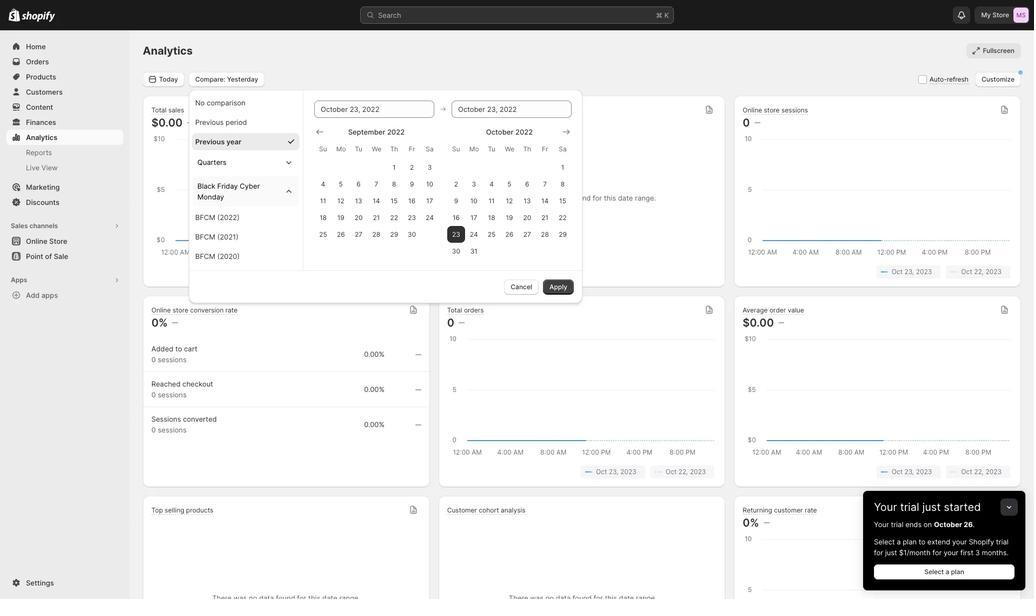 Task type: vqa. For each thing, say whether or not it's contained in the screenshot.


Task type: describe. For each thing, give the bounding box(es) containing it.
average
[[743, 306, 768, 314]]

select a plan link
[[875, 565, 1015, 580]]

1 horizontal spatial for
[[875, 549, 884, 557]]

apps
[[42, 291, 58, 300]]

yesterday
[[227, 75, 258, 83]]

2 20 from the left
[[524, 213, 532, 222]]

range.
[[635, 194, 656, 202]]

0 vertical spatial 24
[[426, 213, 434, 222]]

monday
[[198, 192, 224, 201]]

2 12 button from the left
[[501, 192, 519, 209]]

online store sessions button
[[743, 106, 809, 115]]

1 29 button from the left
[[386, 226, 403, 243]]

oct 22, 2023 for total sales
[[370, 268, 411, 276]]

point of sale
[[26, 252, 68, 261]]

1 1 from the left
[[393, 163, 396, 171]]

1 horizontal spatial 30
[[452, 247, 461, 255]]

total
[[152, 106, 167, 114]]

plan for select a plan
[[952, 568, 965, 576]]

0 horizontal spatial 10 button
[[421, 176, 439, 192]]

sales
[[168, 106, 184, 114]]

sessions
[[152, 415, 181, 424]]

your for your trial ends on october 26 .
[[875, 521, 890, 529]]

fr for october 2022
[[542, 145, 548, 153]]

1 horizontal spatial 30 button
[[448, 243, 465, 259]]

23, for average order value
[[905, 468, 915, 476]]

online store sessions
[[743, 106, 809, 114]]

2 7 from the left
[[543, 180, 547, 188]]

my store image
[[1014, 8, 1029, 23]]

of
[[45, 252, 52, 261]]

today
[[159, 75, 178, 83]]

data
[[555, 194, 570, 202]]

1 7 from the left
[[375, 180, 378, 188]]

top selling products button
[[143, 496, 430, 600]]

sessions inside sessions converted 0 sessions
[[158, 426, 187, 435]]

2 1 from the left
[[562, 163, 565, 171]]

1 vertical spatial 23
[[452, 230, 460, 238]]

wednesday element for september
[[368, 139, 386, 159]]

auto-refresh
[[930, 75, 969, 83]]

1 11 button from the left
[[314, 192, 332, 209]]

19 for 2nd 19 button from left
[[506, 213, 513, 222]]

on
[[924, 521, 933, 529]]

a for select a plan to extend your shopify trial for just $1/month for your first 3 months.
[[897, 538, 901, 547]]

2 8 from the left
[[561, 180, 565, 188]]

compare: yesterday
[[195, 75, 258, 83]]

sale
[[54, 252, 68, 261]]

october inside your trial just started element
[[935, 521, 963, 529]]

products
[[186, 507, 213, 515]]

today button
[[143, 72, 185, 87]]

2 22 button from the left
[[554, 209, 572, 226]]

bfcm (2021) button
[[192, 228, 300, 245]]

orders
[[26, 57, 49, 66]]

$1/month
[[900, 549, 931, 557]]

1 horizontal spatial 23 button
[[448, 226, 465, 243]]

customer cohort analysis button
[[447, 507, 526, 516]]

2 5 from the left
[[508, 180, 512, 188]]

0 inside sessions converted 0 sessions
[[152, 426, 156, 435]]

1 vertical spatial your
[[944, 549, 959, 557]]

there was no data found for this date range. button
[[439, 96, 726, 287]]

0 vertical spatial 23
[[408, 213, 416, 222]]

0 vertical spatial 17
[[427, 197, 433, 205]]

2 29 button from the left
[[554, 226, 572, 243]]

1 18 button from the left
[[314, 209, 332, 226]]

point of sale link
[[6, 249, 123, 264]]

1 14 button from the left
[[368, 192, 386, 209]]

store for online store
[[49, 237, 67, 246]]

we for october
[[505, 145, 515, 153]]

oct 22, 2023 button for online store sessions
[[947, 266, 1011, 279]]

point
[[26, 252, 43, 261]]

period
[[226, 118, 247, 126]]

0 horizontal spatial 30 button
[[403, 226, 421, 243]]

customers
[[26, 88, 63, 96]]

store for 0%
[[173, 306, 188, 314]]

apps
[[11, 276, 27, 284]]

22, for average order value
[[975, 468, 984, 476]]

no change image for online store sessions
[[755, 119, 761, 127]]

september
[[348, 127, 386, 136]]

0 horizontal spatial 9 button
[[403, 176, 421, 192]]

1 4 from the left
[[321, 180, 325, 188]]

compare: yesterday button
[[189, 72, 265, 87]]

1 horizontal spatial 3 button
[[465, 176, 483, 192]]

10 for the leftmost 10 button
[[426, 180, 434, 188]]

select for select a plan
[[925, 568, 944, 576]]

0 horizontal spatial 17 button
[[421, 192, 439, 209]]

0 horizontal spatial 23 button
[[403, 209, 421, 226]]

2 26 button from the left
[[501, 226, 519, 243]]

1 4 button from the left
[[314, 176, 332, 192]]

1 13 button from the left
[[350, 192, 368, 209]]

store for my store
[[993, 11, 1010, 19]]

customers link
[[6, 84, 123, 100]]

friday element for october 2022
[[536, 139, 554, 159]]

added
[[152, 345, 173, 353]]

orders link
[[6, 54, 123, 69]]

order
[[770, 306, 786, 314]]

conversion
[[190, 306, 224, 314]]

1 horizontal spatial 10 button
[[465, 192, 483, 209]]

0 horizontal spatial shopify image
[[9, 9, 20, 22]]

black friday cyber monday button
[[193, 176, 299, 206]]

select a plan to extend your shopify trial for just $1/month for your first 3 months.
[[875, 538, 1009, 557]]

1 12 from the left
[[338, 197, 345, 205]]

2 horizontal spatial for
[[933, 549, 942, 557]]

1 horizontal spatial 24
[[470, 230, 478, 238]]

friday
[[217, 182, 238, 190]]

reached checkout 0 sessions
[[152, 380, 213, 399]]

fullscreen button
[[967, 43, 1022, 58]]

0.00% for reached checkout
[[364, 385, 385, 394]]

0 inside "reached checkout 0 sessions"
[[152, 391, 156, 399]]

1 horizontal spatial shopify image
[[22, 11, 55, 22]]

.
[[973, 521, 975, 529]]

we for september
[[372, 145, 382, 153]]

2 6 button from the left
[[519, 176, 536, 192]]

1 12 button from the left
[[332, 192, 350, 209]]

marketing
[[26, 183, 60, 192]]

2 6 from the left
[[525, 180, 530, 188]]

add
[[26, 291, 40, 300]]

no
[[545, 194, 553, 202]]

2 for the leftmost 2 button
[[410, 163, 414, 171]]

refresh
[[947, 75, 969, 83]]

28 for 2nd 28 button from the right
[[373, 230, 381, 238]]

1 25 button from the left
[[314, 226, 332, 243]]

months.
[[982, 549, 1009, 557]]

customer
[[775, 507, 803, 515]]

reports
[[26, 148, 52, 157]]

fullscreen
[[984, 47, 1015, 55]]

2 20 button from the left
[[519, 209, 536, 226]]

apply button
[[543, 280, 574, 295]]

sessions inside added to cart 0 sessions
[[158, 356, 187, 364]]

1 6 button from the left
[[350, 176, 368, 192]]

customer cohort analysis
[[447, 507, 526, 515]]

oct 23, 2023 button for online store sessions
[[877, 266, 941, 279]]

saturday element for october 2022
[[554, 139, 572, 159]]

top selling products button
[[152, 507, 213, 516]]

1 5 from the left
[[339, 180, 343, 188]]

23, for total sales
[[313, 268, 323, 276]]

apply
[[550, 283, 568, 291]]

oct 23, 2023 for average order value
[[892, 468, 933, 476]]

su for october
[[452, 145, 460, 153]]

2 22 from the left
[[559, 213, 567, 222]]

2 27 from the left
[[524, 230, 531, 238]]

value
[[788, 306, 805, 314]]

1 18 from the left
[[320, 213, 327, 222]]

1 21 from the left
[[373, 213, 380, 222]]

3 inside select a plan to extend your shopify trial for just $1/month for your first 3 months.
[[976, 549, 981, 557]]

2 28 button from the left
[[536, 226, 554, 243]]

top selling products
[[152, 507, 213, 515]]

live view
[[26, 163, 58, 172]]

$0.00 for average
[[743, 317, 774, 330]]

1 8 from the left
[[392, 180, 396, 188]]

no change image for added to cart 0 sessions
[[415, 351, 421, 359]]

rate inside returning customer rate dropdown button
[[805, 507, 817, 515]]

1 vertical spatial 17
[[471, 213, 478, 222]]

0 horizontal spatial 16 button
[[403, 192, 421, 209]]

10 for 10 button to the right
[[471, 197, 478, 205]]

no change image for reached checkout 0 sessions
[[415, 386, 421, 395]]

1 27 from the left
[[355, 230, 363, 238]]

oct 22, 2023 for online store sessions
[[962, 268, 1002, 276]]

trial for just
[[901, 501, 920, 514]]

(2020)
[[217, 252, 240, 261]]

1 27 button from the left
[[350, 226, 368, 243]]

0 vertical spatial 9
[[410, 180, 414, 188]]

your trial ends on october 26 .
[[875, 521, 975, 529]]

0 vertical spatial your
[[953, 538, 968, 547]]

october 2022
[[486, 127, 533, 136]]

to inside added to cart 0 sessions
[[175, 345, 182, 353]]

bfcm for bfcm (2022)
[[195, 213, 215, 222]]

shopify
[[970, 538, 995, 547]]

customize button
[[976, 72, 1022, 87]]

search
[[378, 11, 401, 19]]

0 horizontal spatial october
[[486, 127, 514, 136]]

th for october 2022
[[524, 145, 532, 153]]

your trial just started button
[[864, 491, 1026, 514]]

1 horizontal spatial 17 button
[[465, 209, 483, 226]]

1 14 from the left
[[373, 197, 380, 205]]

channels
[[29, 222, 58, 230]]

su for september
[[319, 145, 327, 153]]

cancel button
[[505, 280, 539, 295]]

1 28 button from the left
[[368, 226, 386, 243]]

sa for september 2022
[[426, 145, 434, 153]]

cancel
[[511, 283, 533, 291]]

discounts
[[26, 198, 60, 207]]

2 11 button from the left
[[483, 192, 501, 209]]

there
[[508, 194, 528, 202]]

sessions inside "reached checkout 0 sessions"
[[158, 391, 187, 399]]

extend
[[928, 538, 951, 547]]

my store
[[982, 11, 1010, 19]]

1 22 button from the left
[[386, 209, 403, 226]]

for inside there was no data found for this date range. button
[[593, 194, 602, 202]]

trial for ends
[[892, 521, 904, 529]]

oct 22, 2023 button for average order value
[[947, 466, 1011, 479]]

2 13 from the left
[[524, 197, 531, 205]]

top
[[152, 507, 163, 515]]

1 horizontal spatial 9 button
[[448, 192, 465, 209]]

0 horizontal spatial 24 button
[[421, 209, 439, 226]]

0 horizontal spatial 26
[[337, 230, 345, 238]]

1 6 from the left
[[357, 180, 361, 188]]

black
[[198, 182, 215, 190]]

YYYY-MM-DD text field
[[314, 100, 435, 118]]

22, for online store sessions
[[975, 268, 984, 276]]

sales channels
[[11, 222, 58, 230]]

1 vertical spatial 9
[[454, 197, 458, 205]]

to inside select a plan to extend your shopify trial for just $1/month for your first 3 months.
[[919, 538, 926, 547]]

add apps button
[[6, 288, 123, 303]]

2 4 from the left
[[490, 180, 494, 188]]

1 15 from the left
[[391, 197, 398, 205]]

plan for select a plan to extend your shopify trial for just $1/month for your first 3 months.
[[903, 538, 917, 547]]

online store
[[26, 237, 67, 246]]

tu for october
[[488, 145, 496, 153]]

2 for the rightmost 2 button
[[454, 180, 458, 188]]

bfcm for bfcm (2020)
[[195, 252, 215, 261]]

2 27 button from the left
[[519, 226, 536, 243]]

1 19 button from the left
[[332, 209, 350, 226]]

total sales button
[[152, 106, 184, 115]]

discounts link
[[6, 195, 123, 210]]

store for 0
[[764, 106, 780, 114]]

online for 0%
[[152, 306, 171, 314]]

oct 23, 2023 button for average order value
[[877, 466, 941, 479]]

previous for previous period
[[195, 118, 224, 126]]

home
[[26, 42, 46, 51]]

monday element for october
[[465, 139, 483, 159]]

oct 23, 2023 for total sales
[[301, 268, 341, 276]]

sunday element for september 2022
[[314, 139, 332, 159]]

1 horizontal spatial 2 button
[[448, 176, 465, 192]]

$0.00 for total
[[152, 116, 183, 129]]

cohort
[[479, 507, 499, 515]]

0 vertical spatial analytics
[[143, 44, 193, 57]]

total sales
[[152, 106, 184, 114]]

fr for september 2022
[[409, 145, 415, 153]]

2 14 button from the left
[[536, 192, 554, 209]]

0% for online store conversion rate
[[152, 317, 168, 330]]

settings
[[26, 579, 54, 588]]



Task type: locate. For each thing, give the bounding box(es) containing it.
trial up ends
[[901, 501, 920, 514]]

2 12 from the left
[[506, 197, 513, 205]]

this
[[604, 194, 616, 202]]

1 sa from the left
[[426, 145, 434, 153]]

plan inside select a plan to extend your shopify trial for just $1/month for your first 3 months.
[[903, 538, 917, 547]]

saturday element
[[421, 139, 439, 159], [554, 139, 572, 159]]

wednesday element
[[368, 139, 386, 159], [501, 139, 519, 159]]

friday element up no
[[536, 139, 554, 159]]

0 horizontal spatial 14
[[373, 197, 380, 205]]

october up extend at the right of the page
[[935, 521, 963, 529]]

for left $1/month
[[875, 549, 884, 557]]

0 horizontal spatial 10
[[426, 180, 434, 188]]

0 horizontal spatial 28 button
[[368, 226, 386, 243]]

16 for the rightmost "16" button
[[453, 213, 460, 222]]

mo
[[337, 145, 346, 153], [470, 145, 479, 153]]

2 18 from the left
[[488, 213, 495, 222]]

2 vertical spatial online
[[152, 306, 171, 314]]

1 horizontal spatial 8
[[561, 180, 565, 188]]

1 28 from the left
[[373, 230, 381, 238]]

1 vertical spatial just
[[886, 549, 898, 557]]

tu for september
[[355, 145, 363, 153]]

0%
[[152, 317, 168, 330], [743, 517, 760, 530]]

1 horizontal spatial store
[[764, 106, 780, 114]]

0 horizontal spatial 16
[[409, 197, 416, 205]]

23, for online store sessions
[[905, 268, 915, 276]]

list for total sales
[[154, 266, 419, 279]]

2 0.00% from the top
[[364, 385, 385, 394]]

1 7 button from the left
[[368, 176, 386, 192]]

just left $1/month
[[886, 549, 898, 557]]

1 horizontal spatial 12 button
[[501, 192, 519, 209]]

1 horizontal spatial 26 button
[[501, 226, 519, 243]]

0 horizontal spatial 14 button
[[368, 192, 386, 209]]

28 button
[[368, 226, 386, 243], [536, 226, 554, 243]]

oct 23, 2023 button for total sales
[[285, 266, 350, 279]]

online inside button
[[26, 237, 47, 246]]

7 up no
[[543, 180, 547, 188]]

YYYY-MM-DD text field
[[452, 100, 572, 118]]

trial left ends
[[892, 521, 904, 529]]

1 down september 2022
[[393, 163, 396, 171]]

1 your from the top
[[875, 501, 898, 514]]

2 saturday element from the left
[[554, 139, 572, 159]]

1 horizontal spatial 29
[[559, 230, 567, 238]]

online for 0
[[743, 106, 763, 114]]

for down extend at the right of the page
[[933, 549, 942, 557]]

1 horizontal spatial sa
[[559, 145, 567, 153]]

$0.00 down average
[[743, 317, 774, 330]]

1 1 button from the left
[[386, 159, 403, 176]]

wednesday element down september 2022
[[368, 139, 386, 159]]

1 vertical spatial to
[[919, 538, 926, 547]]

sessions converted 0 sessions
[[152, 415, 217, 435]]

0 vertical spatial 30
[[408, 230, 416, 238]]

29 for 2nd 29 button from left
[[559, 230, 567, 238]]

1 horizontal spatial sunday element
[[448, 139, 465, 159]]

0 horizontal spatial 23
[[408, 213, 416, 222]]

tu down september
[[355, 145, 363, 153]]

sessions inside dropdown button
[[782, 106, 809, 114]]

2 21 button from the left
[[536, 209, 554, 226]]

store right my
[[993, 11, 1010, 19]]

1 21 button from the left
[[368, 209, 386, 226]]

1 wednesday element from the left
[[368, 139, 386, 159]]

0.00%
[[364, 350, 385, 359], [364, 385, 385, 394], [364, 420, 385, 429]]

1 horizontal spatial 14
[[542, 197, 549, 205]]

trial up months.
[[997, 538, 1009, 547]]

2 15 from the left
[[560, 197, 567, 205]]

24
[[426, 213, 434, 222], [470, 230, 478, 238]]

12
[[338, 197, 345, 205], [506, 197, 513, 205]]

1 horizontal spatial 16 button
[[448, 209, 465, 226]]

previous up the quarters
[[195, 137, 225, 146]]

3 for the rightmost 3 button
[[472, 180, 476, 188]]

th down september 2022
[[390, 145, 398, 153]]

sessions
[[782, 106, 809, 114], [158, 356, 187, 364], [158, 391, 187, 399], [158, 426, 187, 435]]

2022 down yyyy-mm-dd text field
[[516, 127, 533, 136]]

grid containing september
[[314, 126, 439, 243]]

2 mo from the left
[[470, 145, 479, 153]]

th down 'october 2022'
[[524, 145, 532, 153]]

1 su from the left
[[319, 145, 327, 153]]

0 horizontal spatial 15 button
[[386, 192, 403, 209]]

ends
[[906, 521, 922, 529]]

1 horizontal spatial 22
[[559, 213, 567, 222]]

thursday element for september 2022
[[386, 139, 403, 159]]

2 monday element from the left
[[465, 139, 483, 159]]

select down your trial ends on october 26 .
[[875, 538, 895, 547]]

1 horizontal spatial 26
[[506, 230, 514, 238]]

$0.00 down total sales dropdown button
[[152, 116, 183, 129]]

2022 for september 2022
[[387, 127, 405, 136]]

your inside "dropdown button"
[[875, 501, 898, 514]]

1 5 button from the left
[[332, 176, 350, 192]]

1 horizontal spatial 11
[[489, 197, 495, 205]]

1 29 from the left
[[390, 230, 398, 238]]

2 19 from the left
[[506, 213, 513, 222]]

2 su from the left
[[452, 145, 460, 153]]

previous up previous year
[[195, 118, 224, 126]]

sunday element
[[314, 139, 332, 159], [448, 139, 465, 159]]

0 horizontal spatial wednesday element
[[368, 139, 386, 159]]

22,
[[383, 268, 393, 276], [975, 268, 984, 276], [679, 468, 689, 476], [975, 468, 984, 476]]

grid
[[314, 126, 439, 243], [448, 126, 572, 259]]

1 vertical spatial $0.00
[[743, 317, 774, 330]]

wednesday element down 'october 2022'
[[501, 139, 519, 159]]

0 horizontal spatial 4 button
[[314, 176, 332, 192]]

0 horizontal spatial 22 button
[[386, 209, 403, 226]]

bfcm for bfcm (2021)
[[195, 232, 215, 241]]

thursday element
[[386, 139, 403, 159], [519, 139, 536, 159]]

2 4 button from the left
[[483, 176, 501, 192]]

a for select a plan
[[946, 568, 950, 576]]

2 25 button from the left
[[483, 226, 501, 243]]

cart
[[184, 345, 197, 353]]

0% up added
[[152, 317, 168, 330]]

mo for september
[[337, 145, 346, 153]]

online store button
[[0, 234, 130, 249]]

rate
[[226, 306, 238, 314], [805, 507, 817, 515]]

thursday element down 'october 2022'
[[519, 139, 536, 159]]

analytics inside "link"
[[26, 133, 57, 142]]

2022 right september
[[387, 127, 405, 136]]

rate inside online store conversion rate dropdown button
[[226, 306, 238, 314]]

thursday element for october 2022
[[519, 139, 536, 159]]

0 vertical spatial to
[[175, 345, 182, 353]]

previous
[[195, 118, 224, 126], [195, 137, 225, 146]]

1 horizontal spatial fr
[[542, 145, 548, 153]]

1 horizontal spatial su
[[452, 145, 460, 153]]

bfcm (2022) button
[[192, 209, 300, 226]]

no change image
[[187, 119, 193, 127], [779, 319, 785, 327], [415, 351, 421, 359], [415, 386, 421, 395], [415, 421, 421, 430]]

0 horizontal spatial su
[[319, 145, 327, 153]]

october down yyyy-mm-dd text field
[[486, 127, 514, 136]]

1 saturday element from the left
[[421, 139, 439, 159]]

0 horizontal spatial 5 button
[[332, 176, 350, 192]]

1 25 from the left
[[319, 230, 327, 238]]

0 horizontal spatial 20
[[355, 213, 363, 222]]

0 horizontal spatial 3
[[428, 163, 432, 171]]

2 th from the left
[[524, 145, 532, 153]]

11 for 2nd 11 button from right
[[320, 197, 326, 205]]

friday element down september 2022
[[403, 139, 421, 159]]

plan
[[903, 538, 917, 547], [952, 568, 965, 576]]

2 tuesday element from the left
[[483, 139, 501, 159]]

sunday element for october 2022
[[448, 139, 465, 159]]

0 horizontal spatial 28
[[373, 230, 381, 238]]

2
[[410, 163, 414, 171], [454, 180, 458, 188]]

tu down 'october 2022'
[[488, 145, 496, 153]]

2 11 from the left
[[489, 197, 495, 205]]

2 29 from the left
[[559, 230, 567, 238]]

0 vertical spatial select
[[875, 538, 895, 547]]

1 horizontal spatial 25 button
[[483, 226, 501, 243]]

26 inside your trial just started element
[[964, 521, 973, 529]]

2 18 button from the left
[[483, 209, 501, 226]]

1 monday element from the left
[[332, 139, 350, 159]]

31 button
[[465, 243, 483, 259]]

1 horizontal spatial 2022
[[516, 127, 533, 136]]

21
[[373, 213, 380, 222], [542, 213, 549, 222]]

2 thursday element from the left
[[519, 139, 536, 159]]

2 wednesday element from the left
[[501, 139, 519, 159]]

2 1 button from the left
[[554, 159, 572, 176]]

2 we from the left
[[505, 145, 515, 153]]

1 horizontal spatial wednesday element
[[501, 139, 519, 159]]

friday element
[[403, 139, 421, 159], [536, 139, 554, 159]]

trial inside "your trial just started" "dropdown button"
[[901, 501, 920, 514]]

3 0.00% from the top
[[364, 420, 385, 429]]

1 horizontal spatial 16
[[453, 213, 460, 222]]

0 horizontal spatial 1
[[393, 163, 396, 171]]

1 horizontal spatial october
[[935, 521, 963, 529]]

1 horizontal spatial 27
[[524, 230, 531, 238]]

1 15 button from the left
[[386, 192, 403, 209]]

just up the on
[[923, 501, 941, 514]]

2 14 from the left
[[542, 197, 549, 205]]

18
[[320, 213, 327, 222], [488, 213, 495, 222]]

a
[[897, 538, 901, 547], [946, 568, 950, 576]]

0 vertical spatial a
[[897, 538, 901, 547]]

⌘ k
[[656, 11, 669, 19]]

0 horizontal spatial store
[[173, 306, 188, 314]]

2 previous from the top
[[195, 137, 225, 146]]

saturday element for september 2022
[[421, 139, 439, 159]]

25 for first 25 button from right
[[488, 230, 496, 238]]

rate right conversion
[[226, 306, 238, 314]]

1 19 from the left
[[338, 213, 345, 222]]

september 2022
[[348, 127, 405, 136]]

products
[[26, 73, 56, 81]]

12 button
[[332, 192, 350, 209], [501, 192, 519, 209]]

24 button
[[421, 209, 439, 226], [465, 226, 483, 243]]

sa
[[426, 145, 434, 153], [559, 145, 567, 153]]

0 horizontal spatial 3 button
[[421, 159, 439, 176]]

select for select a plan to extend your shopify trial for just $1/month for your first 3 months.
[[875, 538, 895, 547]]

previous period button
[[192, 113, 300, 131]]

0 horizontal spatial a
[[897, 538, 901, 547]]

17 button
[[421, 192, 439, 209], [465, 209, 483, 226]]

we down september 2022
[[372, 145, 382, 153]]

no change image for online store conversion rate
[[172, 319, 178, 327]]

list for online store sessions
[[745, 266, 1011, 279]]

2 grid from the left
[[448, 126, 572, 259]]

1 horizontal spatial 7
[[543, 180, 547, 188]]

list
[[154, 266, 419, 279], [745, 266, 1011, 279], [450, 466, 715, 479], [745, 466, 1011, 479]]

2 5 button from the left
[[501, 176, 519, 192]]

2 13 button from the left
[[519, 192, 536, 209]]

1 horizontal spatial select
[[925, 568, 944, 576]]

7 down september 2022
[[375, 180, 378, 188]]

1 20 button from the left
[[350, 209, 368, 226]]

1 button up "data"
[[554, 159, 572, 176]]

0 vertical spatial bfcm
[[195, 213, 215, 222]]

su
[[319, 145, 327, 153], [452, 145, 460, 153]]

1 thursday element from the left
[[386, 139, 403, 159]]

10 button
[[421, 176, 439, 192], [465, 192, 483, 209]]

1 th from the left
[[390, 145, 398, 153]]

1 horizontal spatial mo
[[470, 145, 479, 153]]

wednesday element for october
[[501, 139, 519, 159]]

3 for 3 button to the left
[[428, 163, 432, 171]]

2022 for october 2022
[[516, 127, 533, 136]]

rate right customer
[[805, 507, 817, 515]]

home link
[[6, 39, 123, 54]]

1 horizontal spatial rate
[[805, 507, 817, 515]]

grid containing october
[[448, 126, 572, 259]]

tuesday element down 'october 2022'
[[483, 139, 501, 159]]

4 button
[[314, 176, 332, 192], [483, 176, 501, 192]]

1 2022 from the left
[[387, 127, 405, 136]]

2 28 from the left
[[541, 230, 549, 238]]

cyber
[[240, 182, 260, 190]]

0 horizontal spatial 2 button
[[403, 159, 421, 176]]

my
[[982, 11, 991, 19]]

selling
[[165, 507, 184, 515]]

1 horizontal spatial 13
[[524, 197, 531, 205]]

was
[[530, 194, 543, 202]]

mo for october
[[470, 145, 479, 153]]

no comparison
[[195, 98, 246, 107]]

27 button
[[350, 226, 368, 243], [519, 226, 536, 243]]

1 horizontal spatial 4
[[490, 180, 494, 188]]

0 vertical spatial 2
[[410, 163, 414, 171]]

marketing link
[[6, 180, 123, 195]]

11 for second 11 button
[[489, 197, 495, 205]]

0 horizontal spatial 17
[[427, 197, 433, 205]]

reports link
[[6, 145, 123, 160]]

just inside select a plan to extend your shopify trial for just $1/month for your first 3 months.
[[886, 549, 898, 557]]

0 horizontal spatial thursday element
[[386, 139, 403, 159]]

0 horizontal spatial 5
[[339, 180, 343, 188]]

0 vertical spatial just
[[923, 501, 941, 514]]

27
[[355, 230, 363, 238], [524, 230, 531, 238]]

2023
[[325, 268, 341, 276], [395, 268, 411, 276], [917, 268, 933, 276], [986, 268, 1002, 276], [621, 468, 637, 476], [690, 468, 706, 476], [917, 468, 933, 476], [986, 468, 1002, 476]]

trial inside select a plan to extend your shopify trial for just $1/month for your first 3 months.
[[997, 538, 1009, 547]]

1 horizontal spatial 1
[[562, 163, 565, 171]]

your left ends
[[875, 521, 890, 529]]

quarters button
[[193, 152, 299, 172]]

1 tu from the left
[[355, 145, 363, 153]]

1 we from the left
[[372, 145, 382, 153]]

2 8 button from the left
[[554, 176, 572, 192]]

oct 23, 2023 for online store sessions
[[892, 268, 933, 276]]

0 horizontal spatial for
[[593, 194, 602, 202]]

content link
[[6, 100, 123, 115]]

0 vertical spatial 16
[[409, 197, 416, 205]]

2 tu from the left
[[488, 145, 496, 153]]

0 vertical spatial store
[[993, 11, 1010, 19]]

th for september 2022
[[390, 145, 398, 153]]

store
[[993, 11, 1010, 19], [49, 237, 67, 246]]

1 26 button from the left
[[332, 226, 350, 243]]

19 for 1st 19 button from left
[[338, 213, 345, 222]]

select down select a plan to extend your shopify trial for just $1/month for your first 3 months.
[[925, 568, 944, 576]]

1 horizontal spatial 25
[[488, 230, 496, 238]]

2 horizontal spatial online
[[743, 106, 763, 114]]

to left cart at the bottom left of the page
[[175, 345, 182, 353]]

your for your trial just started
[[875, 501, 898, 514]]

select a plan
[[925, 568, 965, 576]]

plan down the first
[[952, 568, 965, 576]]

0% for returning customer rate
[[743, 517, 760, 530]]

your trial just started
[[875, 501, 981, 514]]

0 vertical spatial 10
[[426, 180, 434, 188]]

2 bfcm from the top
[[195, 232, 215, 241]]

0 horizontal spatial 8
[[392, 180, 396, 188]]

0 horizontal spatial 13 button
[[350, 192, 368, 209]]

17
[[427, 197, 433, 205], [471, 213, 478, 222]]

1 sunday element from the left
[[314, 139, 332, 159]]

oct 22, 2023 for average order value
[[962, 468, 1002, 476]]

1 8 button from the left
[[386, 176, 403, 192]]

28
[[373, 230, 381, 238], [541, 230, 549, 238]]

your left the first
[[944, 549, 959, 557]]

29 for second 29 button from right
[[390, 230, 398, 238]]

1 bfcm from the top
[[195, 213, 215, 222]]

0.00% for sessions converted
[[364, 420, 385, 429]]

2 19 button from the left
[[501, 209, 519, 226]]

1 vertical spatial 16
[[453, 213, 460, 222]]

1 previous from the top
[[195, 118, 224, 126]]

1 horizontal spatial 24 button
[[465, 226, 483, 243]]

1 horizontal spatial 19
[[506, 213, 513, 222]]

0 horizontal spatial grid
[[314, 126, 439, 243]]

31
[[471, 247, 478, 255]]

store up sale
[[49, 237, 67, 246]]

22, for total sales
[[383, 268, 393, 276]]

first
[[961, 549, 974, 557]]

select inside select a plan to extend your shopify trial for just $1/month for your first 3 months.
[[875, 538, 895, 547]]

1 horizontal spatial friday element
[[536, 139, 554, 159]]

previous for previous year
[[195, 137, 225, 146]]

1 horizontal spatial 5 button
[[501, 176, 519, 192]]

k
[[665, 11, 669, 19]]

1 horizontal spatial plan
[[952, 568, 965, 576]]

0 vertical spatial october
[[486, 127, 514, 136]]

select
[[875, 538, 895, 547], [925, 568, 944, 576]]

10
[[426, 180, 434, 188], [471, 197, 478, 205]]

2 2022 from the left
[[516, 127, 533, 136]]

0 horizontal spatial 30
[[408, 230, 416, 238]]

analytics link
[[6, 130, 123, 145]]

tuesday element for october 2022
[[483, 139, 501, 159]]

content
[[26, 103, 53, 111]]

1 horizontal spatial 23
[[452, 230, 460, 238]]

sales
[[11, 222, 28, 230]]

a up $1/month
[[897, 538, 901, 547]]

5 button
[[332, 176, 350, 192], [501, 176, 519, 192]]

a inside select a plan to extend your shopify trial for just $1/month for your first 3 months.
[[897, 538, 901, 547]]

shopify image
[[9, 9, 20, 22], [22, 11, 55, 22]]

0
[[743, 116, 750, 129], [447, 317, 455, 330], [152, 356, 156, 364], [152, 391, 156, 399], [152, 426, 156, 435]]

25 for second 25 button from the right
[[319, 230, 327, 238]]

no change image
[[755, 119, 761, 127], [172, 319, 178, 327], [459, 319, 465, 327], [764, 519, 770, 528]]

1 vertical spatial a
[[946, 568, 950, 576]]

monday element
[[332, 139, 350, 159], [465, 139, 483, 159]]

1 11 from the left
[[320, 197, 326, 205]]

0 vertical spatial trial
[[901, 501, 920, 514]]

18 button
[[314, 209, 332, 226], [483, 209, 501, 226]]

bfcm down monday
[[195, 213, 215, 222]]

6 button up "was" on the right top
[[519, 176, 536, 192]]

returning customer rate button
[[743, 507, 817, 516]]

no change image for sessions converted 0 sessions
[[415, 421, 421, 430]]

year
[[227, 137, 242, 146]]

a down select a plan to extend your shopify trial for just $1/month for your first 3 months.
[[946, 568, 950, 576]]

1 grid from the left
[[314, 126, 439, 243]]

1 22 from the left
[[390, 213, 398, 222]]

1 button
[[386, 159, 403, 176], [554, 159, 572, 176]]

tuesday element
[[350, 139, 368, 159], [483, 139, 501, 159]]

2 sunday element from the left
[[448, 139, 465, 159]]

2 7 button from the left
[[536, 176, 554, 192]]

no change image for returning customer rate
[[764, 519, 770, 528]]

list for average order value
[[745, 466, 1011, 479]]

bfcm left (2021)
[[195, 232, 215, 241]]

1 button down september 2022
[[386, 159, 403, 176]]

1
[[393, 163, 396, 171], [562, 163, 565, 171]]

online store conversion rate
[[152, 306, 238, 314]]

7 button up no
[[536, 176, 554, 192]]

1 horizontal spatial 27 button
[[519, 226, 536, 243]]

2 button
[[403, 159, 421, 176], [448, 176, 465, 192]]

2 21 from the left
[[542, 213, 549, 222]]

checkout
[[183, 380, 213, 389]]

analytics up the today at left
[[143, 44, 193, 57]]

0.00% for added to cart
[[364, 350, 385, 359]]

0 horizontal spatial 15
[[391, 197, 398, 205]]

1 up "data"
[[562, 163, 565, 171]]

sa for october 2022
[[559, 145, 567, 153]]

3
[[428, 163, 432, 171], [472, 180, 476, 188], [976, 549, 981, 557]]

oct 22, 2023 button for total sales
[[355, 266, 419, 279]]

28 for 2nd 28 button from the left
[[541, 230, 549, 238]]

just inside "dropdown button"
[[923, 501, 941, 514]]

tuesday element down september
[[350, 139, 368, 159]]

bfcm
[[195, 213, 215, 222], [195, 232, 215, 241], [195, 252, 215, 261]]

2 fr from the left
[[542, 145, 548, 153]]

1 tuesday element from the left
[[350, 139, 368, 159]]

your up the first
[[953, 538, 968, 547]]

0 vertical spatial rate
[[226, 306, 238, 314]]

29 button
[[386, 226, 403, 243], [554, 226, 572, 243]]

2 15 button from the left
[[554, 192, 572, 209]]

to up $1/month
[[919, 538, 926, 547]]

0 horizontal spatial 13
[[355, 197, 362, 205]]

1 vertical spatial 24
[[470, 230, 478, 238]]

19
[[338, 213, 345, 222], [506, 213, 513, 222]]

store inside button
[[49, 237, 67, 246]]

analytics
[[143, 44, 193, 57], [26, 133, 57, 142]]

for left "this"
[[593, 194, 602, 202]]

0 horizontal spatial 8 button
[[386, 176, 403, 192]]

1 horizontal spatial 8 button
[[554, 176, 572, 192]]

20 button
[[350, 209, 368, 226], [519, 209, 536, 226]]

1 13 from the left
[[355, 197, 362, 205]]

average order value
[[743, 306, 805, 314]]

thursday element down september 2022
[[386, 139, 403, 159]]

3 bfcm from the top
[[195, 252, 215, 261]]

live view link
[[6, 160, 123, 175]]

auto-
[[930, 75, 947, 83]]

added to cart 0 sessions
[[152, 345, 197, 364]]

monday element for september
[[332, 139, 350, 159]]

bfcm (2021)
[[195, 232, 239, 241]]

0 horizontal spatial 1 button
[[386, 159, 403, 176]]

your trial just started element
[[864, 520, 1026, 591]]

6 up "was" on the right top
[[525, 180, 530, 188]]

6 down september
[[357, 180, 361, 188]]

bfcm down bfcm (2021)
[[195, 252, 215, 261]]

plan up $1/month
[[903, 538, 917, 547]]

we down 'october 2022'
[[505, 145, 515, 153]]

tuesday element for september 2022
[[350, 139, 368, 159]]

1 20 from the left
[[355, 213, 363, 222]]

23,
[[313, 268, 323, 276], [905, 268, 915, 276], [609, 468, 619, 476], [905, 468, 915, 476]]

7 button down september 2022
[[368, 176, 386, 192]]

1 horizontal spatial 13 button
[[519, 192, 536, 209]]

friday element for september 2022
[[403, 139, 421, 159]]

6 button down september
[[350, 176, 368, 192]]

your up your trial ends on october 26 .
[[875, 501, 898, 514]]

16 for the left "16" button
[[409, 197, 416, 205]]

1 horizontal spatial 6 button
[[519, 176, 536, 192]]

settings link
[[6, 576, 123, 591]]

0 inside added to cart 0 sessions
[[152, 356, 156, 364]]

0% down returning
[[743, 517, 760, 530]]

1 horizontal spatial saturday element
[[554, 139, 572, 159]]

analytics down finances
[[26, 133, 57, 142]]



